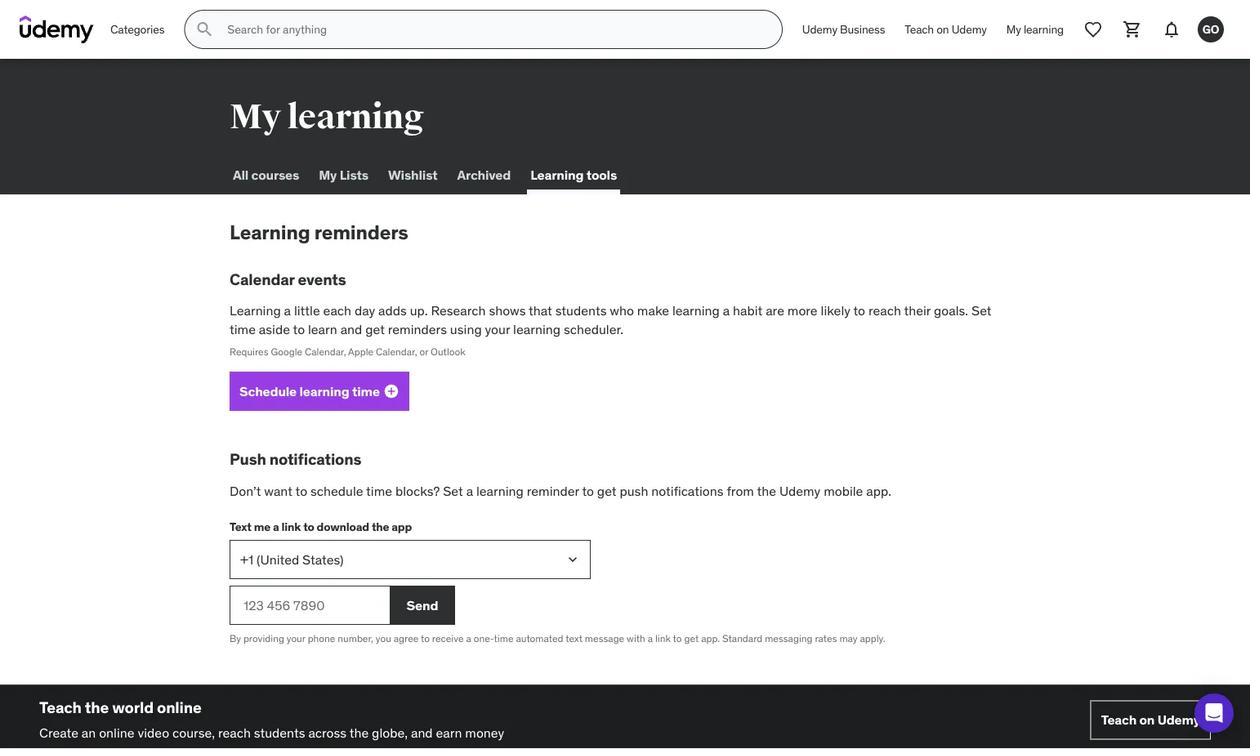 Task type: describe. For each thing, give the bounding box(es) containing it.
receive
[[432, 632, 464, 645]]

who
[[610, 302, 634, 319]]

time left automated
[[494, 632, 514, 645]]

push notifications
[[230, 450, 361, 469]]

categories
[[110, 22, 165, 37]]

0 horizontal spatial online
[[99, 724, 135, 741]]

all courses link
[[230, 155, 303, 194]]

2 horizontal spatial get
[[684, 632, 699, 645]]

on for the rightmost teach on udemy link
[[1140, 712, 1155, 729]]

agree
[[394, 632, 419, 645]]

text
[[230, 519, 252, 534]]

learning inside button
[[299, 383, 349, 400]]

scheduler.
[[564, 321, 624, 337]]

teach on udemy for the leftmost teach on udemy link
[[905, 22, 987, 37]]

submit search image
[[195, 20, 214, 39]]

globe,
[[372, 724, 408, 741]]

udemy business
[[802, 22, 885, 37]]

schedule
[[311, 483, 363, 499]]

0 vertical spatial app.
[[866, 483, 892, 499]]

0 horizontal spatial my learning
[[230, 96, 424, 138]]

0 vertical spatial reminders
[[314, 220, 408, 244]]

app
[[392, 519, 412, 534]]

to left download
[[303, 519, 314, 534]]

on for the leftmost teach on udemy link
[[937, 22, 949, 37]]

want
[[264, 483, 293, 499]]

1 vertical spatial my
[[230, 96, 281, 138]]

1 vertical spatial set
[[443, 483, 463, 499]]

2 calendar, from the left
[[376, 346, 417, 358]]

don't want to schedule time blocks? set a learning reminder to get push notifications from the udemy mobile app.
[[230, 483, 892, 499]]

teach the world online create an online video course, reach students across the globe, and earn money
[[39, 698, 504, 741]]

events
[[298, 270, 346, 289]]

a left the 'habit'
[[723, 302, 730, 319]]

0 vertical spatial online
[[157, 698, 202, 717]]

one-
[[474, 632, 494, 645]]

my lists link
[[316, 155, 372, 194]]

time inside button
[[352, 383, 380, 400]]

world
[[112, 698, 154, 717]]

day
[[355, 302, 375, 319]]

across
[[308, 724, 347, 741]]

an
[[82, 724, 96, 741]]

the left app
[[372, 519, 389, 534]]

by
[[230, 632, 241, 645]]

little
[[294, 302, 320, 319]]

categories button
[[101, 10, 174, 49]]

using
[[450, 321, 482, 337]]

to right reminder
[[582, 483, 594, 499]]

learning inside the learning a little each day adds up. research shows that students who make learning a habit are more likely to reach their goals. set time aside to learn and get reminders using your learning scheduler. requires google calendar, apple calendar, or outlook
[[230, 302, 281, 319]]

messaging
[[765, 632, 813, 645]]

standard
[[722, 632, 763, 645]]

teach on udemy for the rightmost teach on udemy link
[[1101, 712, 1200, 729]]

1 horizontal spatial get
[[597, 483, 617, 499]]

mobile
[[824, 483, 863, 499]]

a left little
[[284, 302, 291, 319]]

push
[[230, 450, 266, 469]]

outlook
[[431, 346, 466, 358]]

research
[[431, 302, 486, 319]]

text
[[566, 632, 583, 645]]

reach inside teach the world online create an online video course, reach students across the globe, and earn money
[[218, 724, 251, 741]]

schedule learning time button
[[230, 372, 409, 411]]

my for my lists 'link'
[[319, 166, 337, 183]]

tools
[[587, 166, 617, 183]]

more
[[788, 302, 818, 319]]

course,
[[172, 724, 215, 741]]

a left one-
[[466, 632, 471, 645]]

courses
[[251, 166, 299, 183]]

teach inside teach the world online create an online video course, reach students across the globe, and earn money
[[39, 698, 82, 717]]

go link
[[1191, 10, 1231, 49]]

create
[[39, 724, 78, 741]]

learning left reminder
[[476, 483, 524, 499]]

shows
[[489, 302, 526, 319]]

aside
[[259, 321, 290, 337]]

rates
[[815, 632, 837, 645]]

a right me
[[273, 519, 279, 534]]

the up an
[[85, 698, 109, 717]]

reminder
[[527, 483, 579, 499]]

notifications image
[[1162, 20, 1182, 39]]

lists
[[340, 166, 368, 183]]

send button
[[390, 586, 455, 625]]

shopping cart with 0 items image
[[1123, 20, 1142, 39]]

to down little
[[293, 321, 305, 337]]

udemy image
[[20, 16, 94, 43]]

the left globe,
[[350, 724, 369, 741]]

schedule learning time
[[239, 383, 380, 400]]

by providing your phone number, you agree to receive a one-time automated text message with a link to get app. standard messaging rates may apply.
[[230, 632, 886, 645]]

0 horizontal spatial notifications
[[269, 450, 361, 469]]

learning tools link
[[527, 155, 620, 194]]

all
[[233, 166, 249, 183]]

google
[[271, 346, 302, 358]]

calendar
[[230, 270, 295, 289]]

go
[[1203, 22, 1219, 36]]

archived link
[[454, 155, 514, 194]]

are
[[766, 302, 784, 319]]

123 456 7890 text field
[[230, 586, 390, 625]]

business
[[840, 22, 885, 37]]

learning a little each day adds up. research shows that students who make learning a habit are more likely to reach their goals. set time aside to learn and get reminders using your learning scheduler. requires google calendar, apple calendar, or outlook
[[230, 302, 992, 358]]

my lists
[[319, 166, 368, 183]]



Task type: locate. For each thing, give the bounding box(es) containing it.
1 vertical spatial and
[[411, 724, 433, 741]]

make
[[637, 302, 669, 319]]

time
[[230, 321, 256, 337], [352, 383, 380, 400], [366, 483, 392, 499], [494, 632, 514, 645]]

students for each
[[555, 302, 607, 319]]

message
[[585, 632, 625, 645]]

get down day
[[365, 321, 385, 337]]

learning up calendar
[[230, 220, 310, 244]]

apply.
[[860, 632, 886, 645]]

1 horizontal spatial set
[[972, 302, 992, 319]]

my
[[1007, 22, 1021, 37], [230, 96, 281, 138], [319, 166, 337, 183]]

a right blocks?
[[466, 483, 473, 499]]

a right with
[[648, 632, 653, 645]]

students for online
[[254, 724, 305, 741]]

0 vertical spatial notifications
[[269, 450, 361, 469]]

1 vertical spatial students
[[254, 724, 305, 741]]

1 horizontal spatial online
[[157, 698, 202, 717]]

from
[[727, 483, 754, 499]]

money
[[465, 724, 504, 741]]

and
[[340, 321, 362, 337], [411, 724, 433, 741]]

learning down apple
[[299, 383, 349, 400]]

reach inside the learning a little each day adds up. research shows that students who make learning a habit are more likely to reach their goals. set time aside to learn and get reminders using your learning scheduler. requires google calendar, apple calendar, or outlook
[[869, 302, 901, 319]]

1 horizontal spatial and
[[411, 724, 433, 741]]

likely
[[821, 302, 851, 319]]

learning left wishlist "image"
[[1024, 22, 1064, 37]]

0 vertical spatial on
[[937, 22, 949, 37]]

the
[[757, 483, 776, 499], [372, 519, 389, 534], [85, 698, 109, 717], [350, 724, 369, 741]]

my learning link
[[997, 10, 1074, 49]]

time left blocks?
[[366, 483, 392, 499]]

each
[[323, 302, 351, 319]]

habit
[[733, 302, 763, 319]]

0 horizontal spatial link
[[281, 519, 301, 534]]

wishlist link
[[385, 155, 441, 194]]

get inside the learning a little each day adds up. research shows that students who make learning a habit are more likely to reach their goals. set time aside to learn and get reminders using your learning scheduler. requires google calendar, apple calendar, or outlook
[[365, 321, 385, 337]]

set right the goals.
[[972, 302, 992, 319]]

1 horizontal spatial teach on udemy link
[[1091, 701, 1211, 740]]

1 vertical spatial on
[[1140, 712, 1155, 729]]

all courses
[[233, 166, 299, 183]]

1 vertical spatial link
[[655, 632, 671, 645]]

calendar, down learn
[[305, 346, 346, 358]]

up.
[[410, 302, 428, 319]]

the right from
[[757, 483, 776, 499]]

goals.
[[934, 302, 969, 319]]

learn
[[308, 321, 337, 337]]

to right agree
[[421, 632, 430, 645]]

your left phone on the bottom
[[287, 632, 305, 645]]

link right with
[[655, 632, 671, 645]]

learning left tools
[[531, 166, 584, 183]]

1 vertical spatial get
[[597, 483, 617, 499]]

learning
[[531, 166, 584, 183], [230, 220, 310, 244], [230, 302, 281, 319]]

calendar,
[[305, 346, 346, 358], [376, 346, 417, 358]]

udemy business link
[[793, 10, 895, 49]]

0 horizontal spatial teach on udemy
[[905, 22, 987, 37]]

notifications left from
[[652, 483, 724, 499]]

udemy inside 'link'
[[802, 22, 838, 37]]

wishlist image
[[1084, 20, 1103, 39]]

notifications up schedule
[[269, 450, 361, 469]]

set inside the learning a little each day adds up. research shows that students who make learning a habit are more likely to reach their goals. set time aside to learn and get reminders using your learning scheduler. requires google calendar, apple calendar, or outlook
[[972, 302, 992, 319]]

download
[[317, 519, 369, 534]]

1 vertical spatial reminders
[[388, 321, 447, 337]]

your inside the learning a little each day adds up. research shows that students who make learning a habit are more likely to reach their goals. set time aside to learn and get reminders using your learning scheduler. requires google calendar, apple calendar, or outlook
[[485, 321, 510, 337]]

teach for the leftmost teach on udemy link
[[905, 22, 934, 37]]

phone
[[308, 632, 335, 645]]

number,
[[338, 632, 373, 645]]

apple
[[348, 346, 374, 358]]

providing
[[243, 632, 284, 645]]

wishlist
[[388, 166, 438, 183]]

0 horizontal spatial my
[[230, 96, 281, 138]]

automated
[[516, 632, 563, 645]]

1 vertical spatial app.
[[701, 632, 720, 645]]

my left the lists
[[319, 166, 337, 183]]

1 horizontal spatial reach
[[869, 302, 901, 319]]

0 vertical spatial my learning
[[1007, 22, 1064, 37]]

1 vertical spatial online
[[99, 724, 135, 741]]

your
[[485, 321, 510, 337], [287, 632, 305, 645]]

2 vertical spatial get
[[684, 632, 699, 645]]

calendar, left or
[[376, 346, 417, 358]]

notifications
[[269, 450, 361, 469], [652, 483, 724, 499]]

udemy
[[802, 22, 838, 37], [952, 22, 987, 37], [780, 483, 821, 499], [1158, 712, 1200, 729]]

0 vertical spatial reach
[[869, 302, 901, 319]]

or
[[420, 346, 428, 358]]

1 vertical spatial your
[[287, 632, 305, 645]]

get
[[365, 321, 385, 337], [597, 483, 617, 499], [684, 632, 699, 645]]

Search for anything text field
[[224, 16, 762, 43]]

reminders inside the learning a little each day adds up. research shows that students who make learning a habit are more likely to reach their goals. set time aside to learn and get reminders using your learning scheduler. requires google calendar, apple calendar, or outlook
[[388, 321, 447, 337]]

learning right make
[[673, 302, 720, 319]]

1 horizontal spatial link
[[655, 632, 671, 645]]

0 horizontal spatial calendar,
[[305, 346, 346, 358]]

0 horizontal spatial and
[[340, 321, 362, 337]]

to right with
[[673, 632, 682, 645]]

adds
[[378, 302, 407, 319]]

online up course,
[[157, 698, 202, 717]]

that
[[529, 302, 552, 319]]

earn
[[436, 724, 462, 741]]

video
[[138, 724, 169, 741]]

my left wishlist "image"
[[1007, 22, 1021, 37]]

learning down that
[[513, 321, 561, 337]]

reach right course,
[[218, 724, 251, 741]]

my up all courses
[[230, 96, 281, 138]]

and inside teach the world online create an online video course, reach students across the globe, and earn money
[[411, 724, 433, 741]]

may
[[840, 632, 858, 645]]

my learning up the "my lists"
[[230, 96, 424, 138]]

0 vertical spatial learning
[[531, 166, 584, 183]]

2 vertical spatial my
[[319, 166, 337, 183]]

me
[[254, 519, 271, 534]]

you
[[376, 632, 391, 645]]

learning up the lists
[[287, 96, 424, 138]]

students inside the learning a little each day adds up. research shows that students who make learning a habit are more likely to reach their goals. set time aside to learn and get reminders using your learning scheduler. requires google calendar, apple calendar, or outlook
[[555, 302, 607, 319]]

1 horizontal spatial notifications
[[652, 483, 724, 499]]

0 horizontal spatial teach
[[39, 698, 82, 717]]

2 vertical spatial learning
[[230, 302, 281, 319]]

calendar events
[[230, 270, 346, 289]]

2 horizontal spatial my
[[1007, 22, 1021, 37]]

1 horizontal spatial teach
[[905, 22, 934, 37]]

2 horizontal spatial teach
[[1101, 712, 1137, 729]]

1 horizontal spatial teach on udemy
[[1101, 712, 1200, 729]]

1 horizontal spatial students
[[555, 302, 607, 319]]

0 horizontal spatial your
[[287, 632, 305, 645]]

my for my learning link
[[1007, 22, 1021, 37]]

learning inside learning tools link
[[531, 166, 584, 183]]

1 horizontal spatial on
[[1140, 712, 1155, 729]]

0 vertical spatial and
[[340, 321, 362, 337]]

learning for learning reminders
[[230, 220, 310, 244]]

app. right mobile
[[866, 483, 892, 499]]

1 vertical spatial notifications
[[652, 483, 724, 499]]

time up requires
[[230, 321, 256, 337]]

reminders down the lists
[[314, 220, 408, 244]]

1 horizontal spatial calendar,
[[376, 346, 417, 358]]

0 horizontal spatial students
[[254, 724, 305, 741]]

my learning left wishlist "image"
[[1007, 22, 1064, 37]]

reminders
[[314, 220, 408, 244], [388, 321, 447, 337]]

learning up the 'aside'
[[230, 302, 281, 319]]

1 vertical spatial reach
[[218, 724, 251, 741]]

small image
[[383, 383, 399, 400]]

reminders down 'up.'
[[388, 321, 447, 337]]

app. left standard
[[701, 632, 720, 645]]

1 vertical spatial my learning
[[230, 96, 424, 138]]

0 horizontal spatial set
[[443, 483, 463, 499]]

don't
[[230, 483, 261, 499]]

0 horizontal spatial on
[[937, 22, 949, 37]]

reach left their
[[869, 302, 901, 319]]

0 vertical spatial get
[[365, 321, 385, 337]]

0 vertical spatial link
[[281, 519, 301, 534]]

blocks?
[[395, 483, 440, 499]]

learning tools
[[531, 166, 617, 183]]

learning for learning tools
[[531, 166, 584, 183]]

1 horizontal spatial my learning
[[1007, 22, 1064, 37]]

set right blocks?
[[443, 483, 463, 499]]

link right me
[[281, 519, 301, 534]]

1 vertical spatial teach on udemy link
[[1091, 701, 1211, 740]]

1 vertical spatial teach on udemy
[[1101, 712, 1200, 729]]

teach on udemy
[[905, 22, 987, 37], [1101, 712, 1200, 729]]

requires
[[230, 346, 268, 358]]

0 horizontal spatial reach
[[218, 724, 251, 741]]

and down day
[[340, 321, 362, 337]]

0 vertical spatial students
[[555, 302, 607, 319]]

teach on udemy link
[[895, 10, 997, 49], [1091, 701, 1211, 740]]

time left small icon
[[352, 383, 380, 400]]

learning
[[1024, 22, 1064, 37], [287, 96, 424, 138], [673, 302, 720, 319], [513, 321, 561, 337], [299, 383, 349, 400], [476, 483, 524, 499]]

link
[[281, 519, 301, 534], [655, 632, 671, 645]]

0 vertical spatial set
[[972, 302, 992, 319]]

0 vertical spatial your
[[485, 321, 510, 337]]

app.
[[866, 483, 892, 499], [701, 632, 720, 645]]

a
[[284, 302, 291, 319], [723, 302, 730, 319], [466, 483, 473, 499], [273, 519, 279, 534], [466, 632, 471, 645], [648, 632, 653, 645]]

to right want
[[295, 483, 307, 499]]

my learning
[[1007, 22, 1064, 37], [230, 96, 424, 138]]

1 vertical spatial learning
[[230, 220, 310, 244]]

teach for the rightmost teach on udemy link
[[1101, 712, 1137, 729]]

to right the likely
[[854, 302, 865, 319]]

students inside teach the world online create an online video course, reach students across the globe, and earn money
[[254, 724, 305, 741]]

0 vertical spatial teach on udemy
[[905, 22, 987, 37]]

students left the across
[[254, 724, 305, 741]]

archived
[[457, 166, 511, 183]]

get left push
[[597, 483, 617, 499]]

time inside the learning a little each day adds up. research shows that students who make learning a habit are more likely to reach their goals. set time aside to learn and get reminders using your learning scheduler. requires google calendar, apple calendar, or outlook
[[230, 321, 256, 337]]

text me a link to download the app
[[230, 519, 412, 534]]

0 vertical spatial teach on udemy link
[[895, 10, 997, 49]]

0 horizontal spatial teach on udemy link
[[895, 10, 997, 49]]

students up scheduler.
[[555, 302, 607, 319]]

with
[[627, 632, 645, 645]]

0 horizontal spatial get
[[365, 321, 385, 337]]

online right an
[[99, 724, 135, 741]]

0 vertical spatial my
[[1007, 22, 1021, 37]]

push
[[620, 483, 648, 499]]

get left standard
[[684, 632, 699, 645]]

0 horizontal spatial app.
[[701, 632, 720, 645]]

schedule
[[239, 383, 297, 400]]

my inside 'link'
[[319, 166, 337, 183]]

1 horizontal spatial my
[[319, 166, 337, 183]]

and inside the learning a little each day adds up. research shows that students who make learning a habit are more likely to reach their goals. set time aside to learn and get reminders using your learning scheduler. requires google calendar, apple calendar, or outlook
[[340, 321, 362, 337]]

your down shows
[[485, 321, 510, 337]]

1 calendar, from the left
[[305, 346, 346, 358]]

learning reminders
[[230, 220, 408, 244]]

1 horizontal spatial app.
[[866, 483, 892, 499]]

send
[[407, 597, 438, 614]]

1 horizontal spatial your
[[485, 321, 510, 337]]

and left earn
[[411, 724, 433, 741]]

their
[[904, 302, 931, 319]]



Task type: vqa. For each thing, say whether or not it's contained in the screenshot.
right notifications
yes



